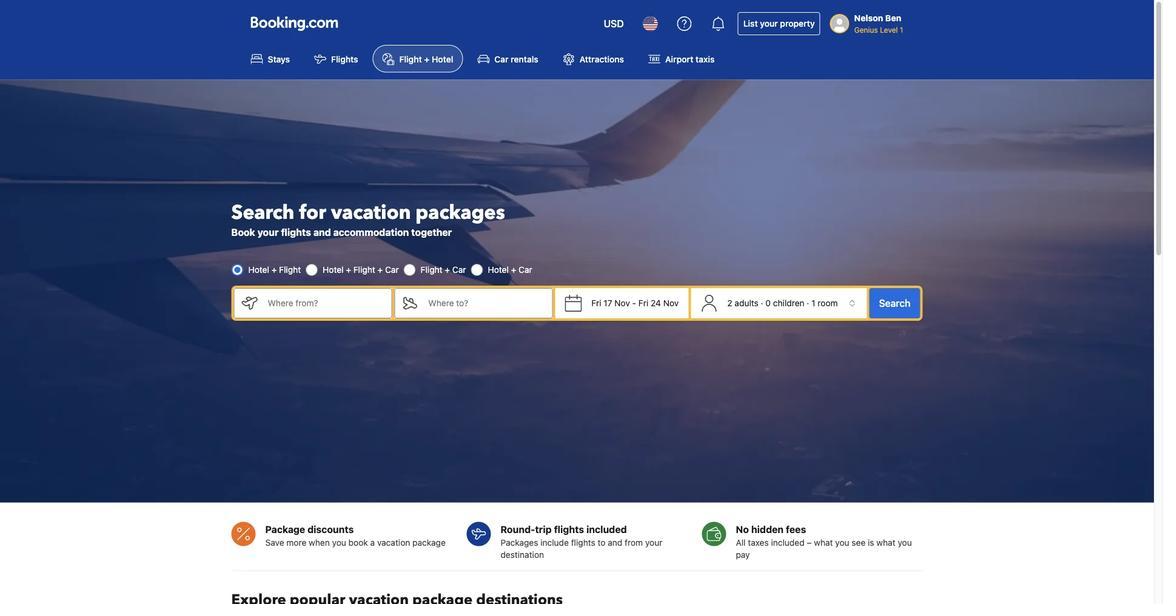 Task type: describe. For each thing, give the bounding box(es) containing it.
attractions
[[580, 54, 624, 64]]

Where from? field
[[258, 288, 392, 318]]

no
[[736, 523, 749, 535]]

vacation inside package discounts save more when you book a vacation package
[[377, 537, 410, 547]]

all
[[736, 537, 746, 547]]

more
[[286, 537, 306, 547]]

is
[[868, 537, 874, 547]]

search for search
[[879, 297, 911, 309]]

2 you from the left
[[835, 537, 849, 547]]

hotel for hotel + flight + car
[[323, 265, 344, 275]]

ben
[[885, 13, 901, 23]]

fees
[[786, 523, 806, 535]]

accommodation
[[333, 226, 409, 238]]

airport taxis link
[[639, 45, 724, 72]]

and inside search for vacation packages book your flights and accommodation together
[[313, 226, 331, 238]]

no hidden fees all taxes included – what you see is what you pay
[[736, 523, 912, 559]]

+ for hotel + car
[[511, 265, 516, 275]]

included inside no hidden fees all taxes included – what you see is what you pay
[[771, 537, 805, 547]]

stays link
[[241, 45, 300, 72]]

flights link
[[305, 45, 368, 72]]

flights for for
[[281, 226, 311, 238]]

2 horizontal spatial your
[[760, 18, 778, 29]]

include
[[541, 537, 569, 547]]

+ for hotel + flight + car
[[346, 265, 351, 275]]

together
[[411, 226, 452, 238]]

hotel for hotel + flight
[[248, 265, 269, 275]]

room
[[818, 298, 838, 308]]

2 fri from the left
[[639, 298, 649, 308]]

your inside search for vacation packages book your flights and accommodation together
[[258, 226, 279, 238]]

your inside round-trip flights included packages include flights to and from your destination
[[645, 537, 663, 547]]

flight + hotel link
[[373, 45, 463, 72]]

adults
[[735, 298, 759, 308]]

1 fri from the left
[[592, 298, 601, 308]]

round-
[[501, 523, 535, 535]]

Where to? field
[[419, 288, 553, 318]]

vacation inside search for vacation packages book your flights and accommodation together
[[331, 199, 411, 226]]

rentals
[[511, 54, 538, 64]]

see
[[852, 537, 866, 547]]

airport taxis
[[665, 54, 715, 64]]

1 inside nelson ben genius level 1
[[900, 25, 903, 34]]

book
[[231, 226, 255, 238]]

list your property
[[743, 18, 815, 29]]

2 what from the left
[[877, 537, 896, 547]]

car rentals link
[[468, 45, 548, 72]]

children
[[773, 298, 805, 308]]

save
[[265, 537, 284, 547]]

from
[[625, 537, 643, 547]]

+ for flight + hotel
[[424, 54, 430, 64]]

2 adults · 0 children · 1 room
[[727, 298, 838, 308]]

to
[[598, 537, 606, 547]]

hotel + flight
[[248, 265, 301, 275]]

package
[[265, 523, 305, 535]]



Task type: vqa. For each thing, say whether or not it's contained in the screenshot.
181
no



Task type: locate. For each thing, give the bounding box(es) containing it.
0 vertical spatial your
[[760, 18, 778, 29]]

0
[[766, 298, 771, 308]]

search for vacation packages book your flights and accommodation together
[[231, 199, 505, 238]]

fri
[[592, 298, 601, 308], [639, 298, 649, 308]]

1 nov from the left
[[615, 298, 630, 308]]

car rentals
[[495, 54, 538, 64]]

fri right -
[[639, 298, 649, 308]]

hotel + car
[[488, 265, 532, 275]]

search inside button
[[879, 297, 911, 309]]

usd button
[[597, 9, 631, 38]]

list
[[743, 18, 758, 29]]

vacation right a
[[377, 537, 410, 547]]

flights left to
[[571, 537, 595, 547]]

book
[[349, 537, 368, 547]]

1 horizontal spatial search
[[879, 297, 911, 309]]

0 horizontal spatial you
[[332, 537, 346, 547]]

destination
[[501, 549, 544, 559]]

you inside package discounts save more when you book a vacation package
[[332, 537, 346, 547]]

nov
[[615, 298, 630, 308], [663, 298, 679, 308]]

and right to
[[608, 537, 622, 547]]

stays
[[268, 54, 290, 64]]

genius
[[854, 25, 878, 34]]

and inside round-trip flights included packages include flights to and from your destination
[[608, 537, 622, 547]]

+ for flight + car
[[445, 265, 450, 275]]

1 right level
[[900, 25, 903, 34]]

discounts
[[308, 523, 354, 535]]

booking.com online hotel reservations image
[[251, 16, 338, 31]]

hotel for hotel + car
[[488, 265, 509, 275]]

taxes
[[748, 537, 769, 547]]

search for search for vacation packages book your flights and accommodation together
[[231, 199, 294, 226]]

included up to
[[587, 523, 627, 535]]

0 vertical spatial 1
[[900, 25, 903, 34]]

0 horizontal spatial 1
[[812, 298, 815, 308]]

2 vertical spatial flights
[[571, 537, 595, 547]]

1 horizontal spatial ·
[[807, 298, 809, 308]]

1 horizontal spatial 1
[[900, 25, 903, 34]]

package
[[412, 537, 446, 547]]

search button
[[869, 288, 920, 318]]

flights up the include
[[554, 523, 584, 535]]

1 what from the left
[[814, 537, 833, 547]]

flight
[[399, 54, 422, 64], [279, 265, 301, 275], [353, 265, 375, 275], [421, 265, 443, 275]]

· right the children
[[807, 298, 809, 308]]

1 horizontal spatial included
[[771, 537, 805, 547]]

2
[[727, 298, 732, 308]]

· left 0
[[761, 298, 763, 308]]

1 horizontal spatial fri
[[639, 298, 649, 308]]

1
[[900, 25, 903, 34], [812, 298, 815, 308]]

attractions link
[[553, 45, 634, 72]]

nelson
[[854, 13, 883, 23]]

0 vertical spatial vacation
[[331, 199, 411, 226]]

package discounts save more when you book a vacation package
[[265, 523, 446, 547]]

2 · from the left
[[807, 298, 809, 308]]

0 horizontal spatial included
[[587, 523, 627, 535]]

packages
[[501, 537, 538, 547]]

search
[[231, 199, 294, 226], [879, 297, 911, 309]]

nov right 24
[[663, 298, 679, 308]]

included inside round-trip flights included packages include flights to and from your destination
[[587, 523, 627, 535]]

1 vertical spatial flights
[[554, 523, 584, 535]]

hotel inside flight + hotel link
[[432, 54, 453, 64]]

included
[[587, 523, 627, 535], [771, 537, 805, 547]]

flight + car
[[421, 265, 466, 275]]

0 vertical spatial and
[[313, 226, 331, 238]]

1 vertical spatial 1
[[812, 298, 815, 308]]

usd
[[604, 18, 624, 29]]

·
[[761, 298, 763, 308], [807, 298, 809, 308]]

nov left -
[[615, 298, 630, 308]]

0 horizontal spatial your
[[258, 226, 279, 238]]

hotel + flight + car
[[323, 265, 399, 275]]

2 horizontal spatial you
[[898, 537, 912, 547]]

what
[[814, 537, 833, 547], [877, 537, 896, 547]]

trip
[[535, 523, 552, 535]]

1 vertical spatial and
[[608, 537, 622, 547]]

nelson ben genius level 1
[[854, 13, 903, 34]]

1 vertical spatial your
[[258, 226, 279, 238]]

0 horizontal spatial fri
[[592, 298, 601, 308]]

and down for
[[313, 226, 331, 238]]

1 vertical spatial included
[[771, 537, 805, 547]]

1 horizontal spatial and
[[608, 537, 622, 547]]

you
[[332, 537, 346, 547], [835, 537, 849, 547], [898, 537, 912, 547]]

1 horizontal spatial you
[[835, 537, 849, 547]]

vacation up accommodation at the top of page
[[331, 199, 411, 226]]

you right is
[[898, 537, 912, 547]]

taxis
[[696, 54, 715, 64]]

0 horizontal spatial ·
[[761, 298, 763, 308]]

pay
[[736, 549, 750, 559]]

1 left 'room'
[[812, 298, 815, 308]]

for
[[299, 199, 326, 226]]

a
[[370, 537, 375, 547]]

your right book
[[258, 226, 279, 238]]

flights inside search for vacation packages book your flights and accommodation together
[[281, 226, 311, 238]]

1 horizontal spatial your
[[645, 537, 663, 547]]

flight + hotel
[[399, 54, 453, 64]]

1 horizontal spatial what
[[877, 537, 896, 547]]

flights for trip
[[571, 537, 595, 547]]

1 vertical spatial vacation
[[377, 537, 410, 547]]

-
[[632, 298, 636, 308]]

car
[[495, 54, 509, 64], [385, 265, 399, 275], [452, 265, 466, 275], [519, 265, 532, 275]]

you left see
[[835, 537, 849, 547]]

your
[[760, 18, 778, 29], [258, 226, 279, 238], [645, 537, 663, 547]]

hotel
[[432, 54, 453, 64], [248, 265, 269, 275], [323, 265, 344, 275], [488, 265, 509, 275]]

0 vertical spatial included
[[587, 523, 627, 535]]

flights
[[331, 54, 358, 64]]

when
[[309, 537, 330, 547]]

24
[[651, 298, 661, 308]]

you down the discounts
[[332, 537, 346, 547]]

property
[[780, 18, 815, 29]]

what right "–"
[[814, 537, 833, 547]]

1 vertical spatial search
[[879, 297, 911, 309]]

2 vertical spatial your
[[645, 537, 663, 547]]

flights down for
[[281, 226, 311, 238]]

your right list
[[760, 18, 778, 29]]

round-trip flights included packages include flights to and from your destination
[[501, 523, 663, 559]]

and
[[313, 226, 331, 238], [608, 537, 622, 547]]

0 horizontal spatial nov
[[615, 298, 630, 308]]

17
[[604, 298, 612, 308]]

your right "from"
[[645, 537, 663, 547]]

list your property link
[[738, 12, 820, 35]]

flights
[[281, 226, 311, 238], [554, 523, 584, 535], [571, 537, 595, 547]]

1 · from the left
[[761, 298, 763, 308]]

1 you from the left
[[332, 537, 346, 547]]

fri left 17
[[592, 298, 601, 308]]

0 vertical spatial flights
[[281, 226, 311, 238]]

2 nov from the left
[[663, 298, 679, 308]]

included down the fees
[[771, 537, 805, 547]]

0 horizontal spatial and
[[313, 226, 331, 238]]

3 you from the left
[[898, 537, 912, 547]]

0 vertical spatial search
[[231, 199, 294, 226]]

vacation
[[331, 199, 411, 226], [377, 537, 410, 547]]

level
[[880, 25, 898, 34]]

+ for hotel + flight
[[272, 265, 277, 275]]

search inside search for vacation packages book your flights and accommodation together
[[231, 199, 294, 226]]

0 horizontal spatial what
[[814, 537, 833, 547]]

what right is
[[877, 537, 896, 547]]

1 horizontal spatial nov
[[663, 298, 679, 308]]

packages
[[416, 199, 505, 226]]

–
[[807, 537, 812, 547]]

+
[[424, 54, 430, 64], [272, 265, 277, 275], [346, 265, 351, 275], [378, 265, 383, 275], [445, 265, 450, 275], [511, 265, 516, 275]]

fri 17 nov - fri 24 nov
[[592, 298, 679, 308]]

0 horizontal spatial search
[[231, 199, 294, 226]]

hidden
[[751, 523, 784, 535]]

airport
[[665, 54, 693, 64]]



